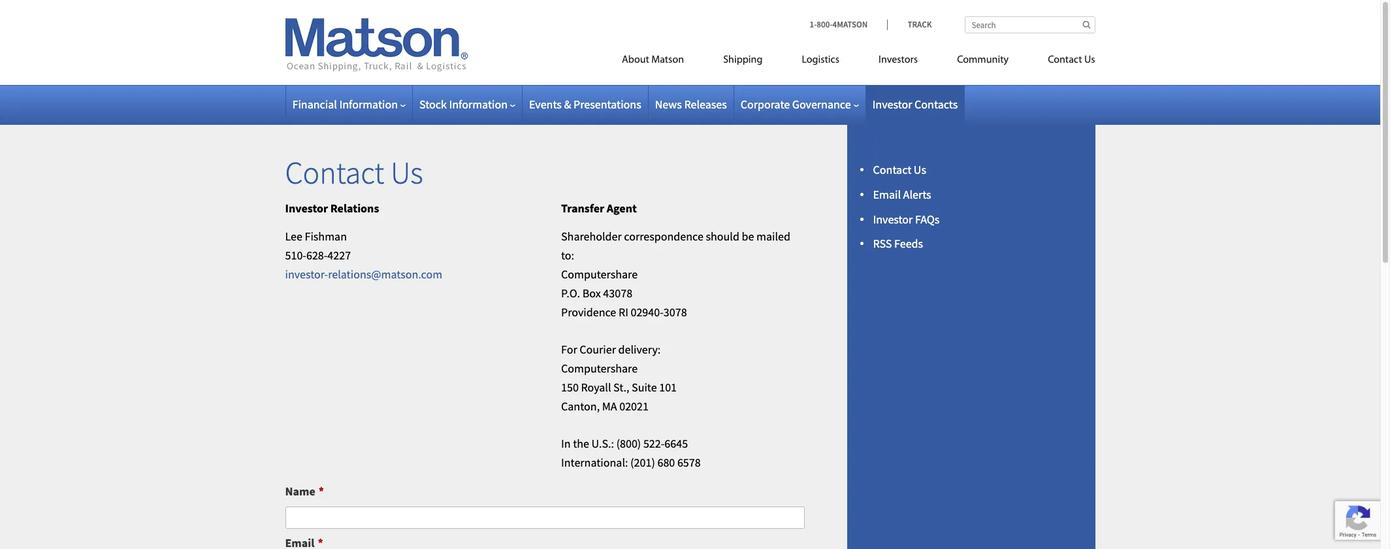 Task type: describe. For each thing, give the bounding box(es) containing it.
the
[[573, 436, 590, 451]]

royall
[[581, 380, 611, 395]]

courier
[[580, 342, 616, 357]]

about
[[622, 55, 650, 65]]

for courier delivery: computershare 150 royall st., suite 101 canton, ma 02021
[[561, 342, 677, 413]]

information for stock information
[[449, 97, 508, 112]]

about matson link
[[603, 48, 704, 75]]

investor faqs link
[[874, 211, 940, 227]]

alerts
[[904, 187, 932, 202]]

shareholder correspondence should be mailed to: computershare p.o. box 43078 providence ri 02940-3078
[[561, 229, 791, 319]]

contact us inside top menu navigation
[[1048, 55, 1096, 65]]

0 horizontal spatial contact us
[[285, 153, 423, 192]]

680
[[658, 455, 675, 470]]

to:
[[561, 248, 575, 263]]

about matson
[[622, 55, 684, 65]]

community link
[[938, 48, 1029, 75]]

in
[[561, 436, 571, 451]]

investor for investor contacts
[[873, 97, 913, 112]]

02021
[[620, 398, 649, 413]]

1 horizontal spatial contact
[[874, 162, 912, 177]]

investor for investor relations
[[285, 200, 328, 215]]

track
[[908, 19, 932, 30]]

1 horizontal spatial contact us link
[[1029, 48, 1096, 75]]

top menu navigation
[[563, 48, 1096, 75]]

governance
[[793, 97, 851, 112]]

transfer
[[561, 200, 605, 215]]

contacts
[[915, 97, 958, 112]]

1-800-4matson
[[810, 19, 868, 30]]

computershare inside for courier delivery: computershare 150 royall st., suite 101 canton, ma 02021
[[561, 361, 638, 376]]

investor-
[[285, 267, 328, 282]]

correspondence
[[624, 229, 704, 244]]

financial information
[[292, 97, 398, 112]]

investor-relations@matson.com link
[[285, 267, 443, 282]]

events & presentations link
[[529, 97, 642, 112]]

&
[[564, 97, 572, 112]]

rss feeds
[[874, 236, 924, 251]]

investor contacts link
[[873, 97, 958, 112]]

6645
[[665, 436, 688, 451]]

matson image
[[285, 18, 468, 72]]

shareholder
[[561, 229, 622, 244]]

shipping
[[724, 55, 763, 65]]

international:
[[561, 455, 628, 470]]

corporate
[[741, 97, 790, 112]]

financial
[[292, 97, 337, 112]]

stock
[[420, 97, 447, 112]]

investor faqs
[[874, 211, 940, 227]]

(800)
[[617, 436, 641, 451]]

be
[[742, 229, 755, 244]]

lee fishman 510-628-4227 investor-relations@matson.com
[[285, 229, 443, 282]]

news releases link
[[655, 97, 727, 112]]

events & presentations
[[529, 97, 642, 112]]

suite
[[632, 380, 657, 395]]

0 horizontal spatial contact
[[285, 153, 385, 192]]

stock information
[[420, 97, 508, 112]]

transfer agent
[[561, 200, 637, 215]]

800-
[[817, 19, 833, 30]]

investor relations
[[285, 200, 379, 215]]

relations@matson.com
[[328, 267, 443, 282]]

name
[[285, 483, 316, 499]]

email alerts
[[874, 187, 932, 202]]

investors link
[[859, 48, 938, 75]]

6578
[[678, 455, 701, 470]]

information for financial information
[[340, 97, 398, 112]]

investor contacts
[[873, 97, 958, 112]]

Search search field
[[965, 16, 1096, 33]]

matson
[[652, 55, 684, 65]]

Name text field
[[285, 506, 805, 529]]

02940-
[[631, 304, 664, 319]]

news releases
[[655, 97, 727, 112]]



Task type: vqa. For each thing, say whether or not it's contained in the screenshot.
Shareholder
yes



Task type: locate. For each thing, give the bounding box(es) containing it.
information right stock on the left top of page
[[449, 97, 508, 112]]

ma
[[602, 398, 617, 413]]

investor down investors link
[[873, 97, 913, 112]]

ri
[[619, 304, 629, 319]]

delivery:
[[619, 342, 661, 357]]

canton,
[[561, 398, 600, 413]]

4227
[[328, 248, 351, 263]]

1 horizontal spatial information
[[449, 97, 508, 112]]

email alerts link
[[874, 187, 932, 202]]

510-
[[285, 248, 306, 263]]

computershare inside "shareholder correspondence should be mailed to: computershare p.o. box 43078 providence ri 02940-3078"
[[561, 267, 638, 282]]

contact us up email alerts link
[[874, 162, 927, 177]]

computershare down courier
[[561, 361, 638, 376]]

1 information from the left
[[340, 97, 398, 112]]

corporate governance link
[[741, 97, 859, 112]]

for
[[561, 342, 578, 357]]

computershare
[[561, 267, 638, 282], [561, 361, 638, 376]]

news
[[655, 97, 682, 112]]

contact us link up email alerts link
[[874, 162, 927, 177]]

1 computershare from the top
[[561, 267, 638, 282]]

contact us down search icon
[[1048, 55, 1096, 65]]

contact us link down search icon
[[1029, 48, 1096, 75]]

522-
[[644, 436, 665, 451]]

101
[[660, 380, 677, 395]]

us
[[1085, 55, 1096, 65], [391, 153, 423, 192], [914, 162, 927, 177]]

search image
[[1083, 20, 1091, 29]]

u.s.:
[[592, 436, 614, 451]]

shipping link
[[704, 48, 783, 75]]

2 information from the left
[[449, 97, 508, 112]]

2 horizontal spatial contact
[[1048, 55, 1083, 65]]

2 horizontal spatial us
[[1085, 55, 1096, 65]]

us inside top menu navigation
[[1085, 55, 1096, 65]]

relations
[[331, 200, 379, 215]]

0 horizontal spatial us
[[391, 153, 423, 192]]

lee
[[285, 229, 303, 244]]

0 vertical spatial computershare
[[561, 267, 638, 282]]

financial information link
[[292, 97, 406, 112]]

1 horizontal spatial us
[[914, 162, 927, 177]]

None search field
[[965, 16, 1096, 33]]

mailed
[[757, 229, 791, 244]]

in the u.s.: (800) 522-6645 international: (201) 680 6578
[[561, 436, 701, 470]]

1 horizontal spatial contact us
[[874, 162, 927, 177]]

releases
[[685, 97, 727, 112]]

1 vertical spatial computershare
[[561, 361, 638, 376]]

email
[[874, 187, 901, 202]]

contact down search search box
[[1048, 55, 1083, 65]]

feeds
[[895, 236, 924, 251]]

track link
[[888, 19, 932, 30]]

corporate governance
[[741, 97, 851, 112]]

stock information link
[[420, 97, 516, 112]]

presentations
[[574, 97, 642, 112]]

investor
[[873, 97, 913, 112], [285, 200, 328, 215], [874, 211, 913, 227]]

contact up investor relations
[[285, 153, 385, 192]]

contact inside top menu navigation
[[1048, 55, 1083, 65]]

rss
[[874, 236, 892, 251]]

events
[[529, 97, 562, 112]]

(201)
[[631, 455, 655, 470]]

1 vertical spatial contact us link
[[874, 162, 927, 177]]

628-
[[306, 248, 328, 263]]

contact us up 'relations'
[[285, 153, 423, 192]]

investor for investor faqs
[[874, 211, 913, 227]]

p.o.
[[561, 285, 580, 301]]

2 horizontal spatial contact us
[[1048, 55, 1096, 65]]

community
[[958, 55, 1009, 65]]

st.,
[[614, 380, 630, 395]]

rss feeds link
[[874, 236, 924, 251]]

providence
[[561, 304, 617, 319]]

4matson
[[833, 19, 868, 30]]

0 vertical spatial contact us link
[[1029, 48, 1096, 75]]

fishman
[[305, 229, 347, 244]]

0 horizontal spatial contact us link
[[874, 162, 927, 177]]

contact
[[1048, 55, 1083, 65], [285, 153, 385, 192], [874, 162, 912, 177]]

1-800-4matson link
[[810, 19, 888, 30]]

2 computershare from the top
[[561, 361, 638, 376]]

should
[[706, 229, 740, 244]]

investor up "rss feeds" link on the top right of page
[[874, 211, 913, 227]]

information right the financial
[[340, 97, 398, 112]]

3078
[[664, 304, 687, 319]]

faqs
[[916, 211, 940, 227]]

logistics
[[802, 55, 840, 65]]

investors
[[879, 55, 918, 65]]

agent
[[607, 200, 637, 215]]

contact up email
[[874, 162, 912, 177]]

logistics link
[[783, 48, 859, 75]]

contact us
[[1048, 55, 1096, 65], [285, 153, 423, 192], [874, 162, 927, 177]]

box
[[583, 285, 601, 301]]

150
[[561, 380, 579, 395]]

0 horizontal spatial information
[[340, 97, 398, 112]]

contact us link
[[1029, 48, 1096, 75], [874, 162, 927, 177]]

investor up lee at the left
[[285, 200, 328, 215]]

1-
[[810, 19, 817, 30]]

computershare up box
[[561, 267, 638, 282]]



